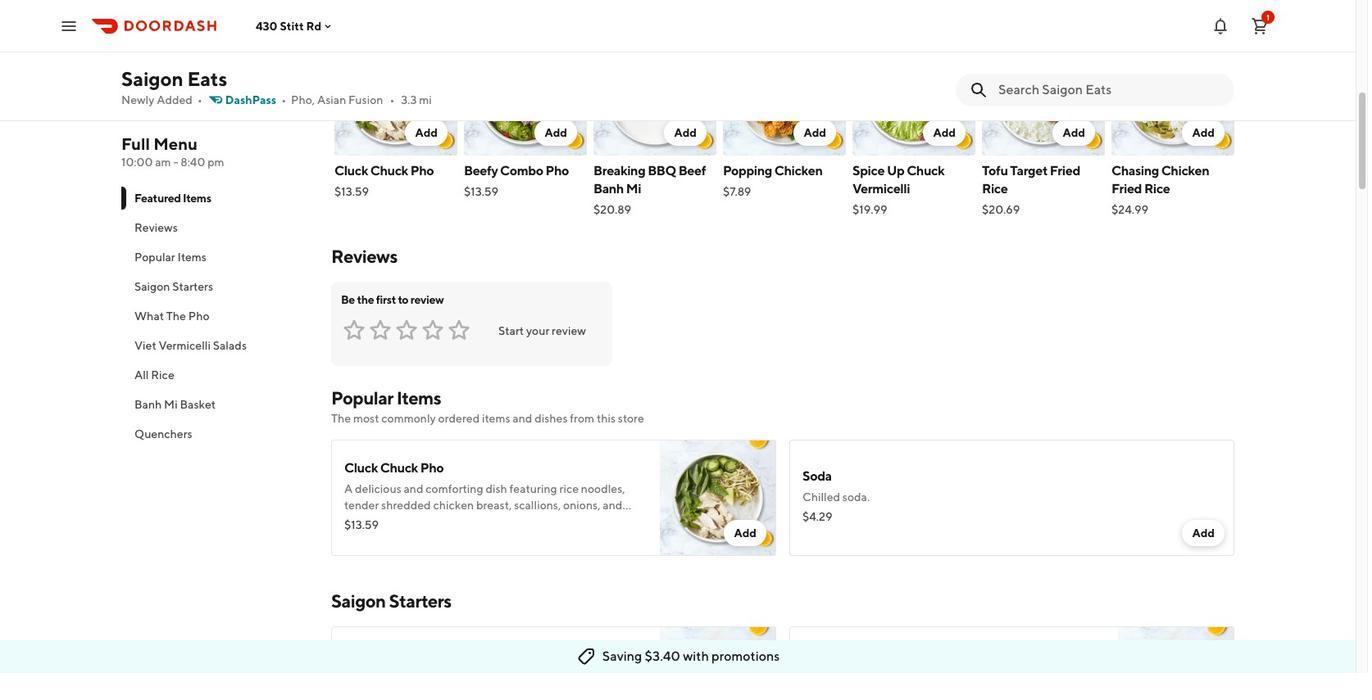 Task type: vqa. For each thing, say whether or not it's contained in the screenshot.
'Cereal' in SOFT SERVE Build a Pint A layered pint of ice cream with Cereal Milk Soft Serve and your choice of cake, sauce and topping. $17.75
no



Task type: describe. For each thing, give the bounding box(es) containing it.
Item Search search field
[[998, 81, 1221, 99]]

saigon starters button
[[121, 272, 311, 302]]

eats
[[187, 67, 227, 90]]

1 vertical spatial featured
[[134, 192, 181, 205]]

0 vertical spatial popping chicken image
[[723, 39, 846, 156]]

fried for chasing chicken fried rice
[[1111, 181, 1142, 197]]

be the first to review
[[341, 293, 444, 307]]

pho for cluck chuck pho
[[410, 163, 434, 179]]

soda
[[802, 469, 832, 484]]

menu
[[153, 134, 198, 153]]

1 • from the left
[[197, 93, 202, 107]]

comforting
[[426, 483, 483, 496]]

1 vertical spatial review
[[552, 325, 586, 338]]

featuring
[[510, 483, 557, 496]]

newly added •
[[121, 93, 202, 107]]

vermicelli inside button
[[159, 339, 211, 352]]

1 horizontal spatial saigon starters
[[331, 591, 451, 612]]

saving
[[602, 649, 642, 665]]

in
[[391, 532, 401, 545]]

newly
[[121, 93, 154, 107]]

add for chasing chicken fried rice
[[1192, 126, 1215, 139]]

with inside cluck chuck pho a delicious and comforting dish featuring rice noodles, tender shredded chicken breast, scallions, onions, and cilantro, served with a side of bean sprouts, basil, lime, and jalapeno in a warm chicken broth.
[[426, 516, 449, 529]]

fusion
[[348, 93, 383, 107]]

ordered
[[438, 412, 480, 425]]

-
[[173, 156, 178, 169]]

spice up chuck vermicelli image
[[852, 39, 975, 156]]

chasing chicken fried rice image
[[1111, 39, 1234, 156]]

chasing
[[1111, 163, 1159, 179]]

cilantro,
[[344, 516, 387, 529]]

and inside 'popular items the most commonly ordered items and dishes from this store'
[[513, 412, 532, 425]]

scallions,
[[514, 499, 561, 512]]

pm
[[207, 156, 224, 169]]

pho for beefy combo pho
[[545, 163, 569, 179]]

start
[[498, 325, 524, 338]]

starters inside button
[[172, 280, 213, 293]]

quenchers button
[[121, 420, 311, 449]]

chicken for chasing chicken fried rice
[[1161, 163, 1209, 179]]

the
[[357, 293, 374, 307]]

pho,
[[291, 93, 315, 107]]

tender
[[344, 499, 379, 512]]

banh mi basket button
[[121, 390, 311, 420]]

cluck chuck pho a delicious and comforting dish featuring rice noodles, tender shredded chicken breast, scallions, onions, and cilantro, served with a side of bean sprouts, basil, lime, and jalapeno in a warm chicken broth.
[[344, 461, 644, 545]]

0 vertical spatial chicken
[[433, 499, 474, 512]]

dashpass •
[[225, 93, 286, 107]]

this
[[597, 412, 616, 425]]

most
[[353, 412, 379, 425]]

0 horizontal spatial cluck chuck pho image
[[334, 39, 457, 156]]

popular items button
[[121, 243, 311, 272]]

viet vermicelli salads
[[134, 339, 247, 352]]

8:40
[[181, 156, 205, 169]]

popular items the most commonly ordered items and dishes from this store
[[331, 388, 644, 425]]

asian
[[317, 93, 346, 107]]

bean
[[496, 516, 522, 529]]

chasing chicken fried rice $24.99
[[1111, 163, 1209, 216]]

chicken for popping chicken
[[774, 163, 823, 179]]

popping
[[723, 163, 772, 179]]

$19.99
[[852, 203, 887, 216]]

warm
[[411, 532, 440, 545]]

add button for spice up chuck vermicelli
[[923, 120, 966, 146]]

add button for chasing chicken fried rice
[[1182, 120, 1225, 146]]

saigon starters inside button
[[134, 280, 213, 293]]

banh inside button
[[134, 398, 162, 411]]

cluck for cluck chuck pho
[[334, 163, 368, 179]]

soda.
[[843, 491, 870, 504]]

beef
[[678, 163, 706, 179]]

1 vertical spatial with
[[683, 649, 709, 665]]

add button for popping chicken
[[794, 120, 836, 146]]

2 vertical spatial saigon
[[331, 591, 386, 612]]

next button of carousel image
[[1215, 10, 1228, 23]]

chuck inside spice up chuck vermicelli $19.99
[[907, 163, 945, 179]]

dishes
[[535, 412, 568, 425]]

0 vertical spatial saigon
[[121, 67, 183, 90]]

basket
[[180, 398, 216, 411]]

add for beefy combo pho
[[545, 126, 567, 139]]

all rice button
[[121, 361, 311, 390]]

10:00
[[121, 156, 153, 169]]

quenchers
[[134, 428, 192, 441]]

what the pho
[[134, 310, 209, 323]]

and up lime,
[[603, 499, 622, 512]]

popular for popular items
[[134, 251, 175, 264]]

0 vertical spatial review
[[410, 293, 444, 307]]

add for tofu target fried rice
[[1063, 126, 1085, 139]]

rice for chasing
[[1144, 181, 1170, 197]]

promotions
[[711, 649, 780, 665]]

the inside button
[[166, 310, 186, 323]]

up
[[887, 163, 904, 179]]

popular items
[[134, 251, 206, 264]]

1 items, open order cart image
[[1250, 16, 1270, 36]]

saving $3.40 with promotions
[[602, 649, 780, 665]]

added
[[157, 93, 193, 107]]

$4.29
[[802, 511, 832, 524]]

dish
[[486, 483, 507, 496]]

1
[[1266, 12, 1270, 22]]

$13.59 for cluck
[[334, 185, 369, 198]]

mi inside the breaking bbq beef banh mi $20.89
[[626, 181, 641, 197]]

full menu 10:00 am - 8:40 pm
[[121, 134, 224, 169]]

from
[[570, 412, 594, 425]]

fried for tofu target fried rice
[[1050, 163, 1080, 179]]

beefy
[[464, 163, 498, 179]]

noodles,
[[581, 483, 625, 496]]

chilled
[[802, 491, 840, 504]]

side
[[460, 516, 481, 529]]

spice up chuck vermicelli $19.99
[[852, 163, 945, 216]]

of
[[483, 516, 494, 529]]

0 horizontal spatial featured items
[[134, 192, 211, 205]]

cluck for a delicious and comforting dish featuring rice noodles, tender shredded chicken breast, scallions, onions, and cilantro, served with a side of bean sprouts, basil, lime, and jalapeno in a warm chicken broth.
[[344, 461, 378, 476]]

430
[[256, 19, 277, 32]]

add button for breaking bbq beef banh mi
[[664, 120, 707, 146]]



Task type: locate. For each thing, give the bounding box(es) containing it.
stitt
[[280, 19, 304, 32]]

1 horizontal spatial with
[[683, 649, 709, 665]]

be
[[341, 293, 355, 307]]

pho inside cluck chuck pho a delicious and comforting dish featuring rice noodles, tender shredded chicken breast, scallions, onions, and cilantro, served with a side of bean sprouts, basil, lime, and jalapeno in a warm chicken broth.
[[420, 461, 444, 476]]

$24.99
[[1111, 203, 1148, 216]]

featured items
[[331, 5, 469, 28], [134, 192, 211, 205]]

1 horizontal spatial review
[[552, 325, 586, 338]]

rd
[[306, 19, 321, 32]]

1 horizontal spatial popular
[[331, 388, 393, 409]]

2 horizontal spatial rice
[[1144, 181, 1170, 197]]

banh
[[593, 181, 624, 197], [134, 398, 162, 411]]

items inside "heading"
[[418, 5, 469, 28]]

mi down the breaking
[[626, 181, 641, 197]]

rice down chasing
[[1144, 181, 1170, 197]]

1 vertical spatial vermicelli
[[159, 339, 211, 352]]

1 vertical spatial cluck chuck pho image
[[660, 440, 776, 557]]

golden chicken wings image
[[1118, 627, 1234, 674]]

soda chilled soda. $4.29 add
[[802, 469, 1215, 540]]

1 horizontal spatial banh
[[593, 181, 624, 197]]

banh down all rice
[[134, 398, 162, 411]]

rice right "all"
[[151, 369, 174, 382]]

1 vertical spatial banh
[[134, 398, 162, 411]]

featured right rd
[[331, 5, 414, 28]]

chuck for cluck chuck pho
[[370, 163, 408, 179]]

review right to
[[410, 293, 444, 307]]

0 vertical spatial cluck
[[334, 163, 368, 179]]

0 horizontal spatial chicken
[[774, 163, 823, 179]]

popular up most
[[331, 388, 393, 409]]

mi
[[419, 93, 432, 107]]

pho inside what the pho button
[[188, 310, 209, 323]]

0 horizontal spatial •
[[197, 93, 202, 107]]

pho for a delicious and comforting dish featuring rice noodles, tender shredded chicken breast, scallions, onions, and cilantro, served with a side of bean sprouts, basil, lime, and jalapeno in a warm chicken broth.
[[420, 461, 444, 476]]

cluck inside cluck chuck pho $13.59
[[334, 163, 368, 179]]

broth.
[[485, 532, 517, 545]]

pho up viet vermicelli salads
[[188, 310, 209, 323]]

reviews button
[[121, 213, 311, 243]]

0 horizontal spatial featured
[[134, 192, 181, 205]]

saigon starters up what the pho
[[134, 280, 213, 293]]

0 horizontal spatial mi
[[164, 398, 178, 411]]

1 horizontal spatial rice
[[982, 181, 1008, 197]]

0 vertical spatial reviews
[[134, 221, 178, 234]]

the right what
[[166, 310, 186, 323]]

• left pho,
[[281, 93, 286, 107]]

am
[[155, 156, 171, 169]]

1 vertical spatial saigon
[[134, 280, 170, 293]]

saigon up newly added •
[[121, 67, 183, 90]]

popular for popular items the most commonly ordered items and dishes from this store
[[331, 388, 393, 409]]

1 vertical spatial starters
[[389, 591, 451, 612]]

what the pho button
[[121, 302, 311, 331]]

and right lime,
[[624, 516, 644, 529]]

0 vertical spatial mi
[[626, 181, 641, 197]]

1 horizontal spatial cluck chuck pho image
[[660, 440, 776, 557]]

chicken right chasing
[[1161, 163, 1209, 179]]

0 horizontal spatial reviews
[[134, 221, 178, 234]]

0 vertical spatial with
[[426, 516, 449, 529]]

1 vertical spatial fried
[[1111, 181, 1142, 197]]

cluck
[[334, 163, 368, 179], [344, 461, 378, 476]]

0 vertical spatial featured items
[[331, 5, 469, 28]]

chuck right the up
[[907, 163, 945, 179]]

starters
[[172, 280, 213, 293], [389, 591, 451, 612]]

1 vertical spatial saigon starters
[[331, 591, 451, 612]]

0 vertical spatial starters
[[172, 280, 213, 293]]

rice for tofu
[[982, 181, 1008, 197]]

2 horizontal spatial •
[[390, 93, 394, 107]]

0 vertical spatial saigon starters
[[134, 280, 213, 293]]

a
[[344, 483, 353, 496]]

tofu target fried rice image
[[982, 39, 1105, 156]]

$20.89
[[593, 203, 631, 216]]

add for popping chicken
[[804, 126, 826, 139]]

0 vertical spatial banh
[[593, 181, 624, 197]]

add for spice up chuck vermicelli
[[933, 126, 956, 139]]

1 vertical spatial mi
[[164, 398, 178, 411]]

store
[[618, 412, 644, 425]]

popular inside 'popular items the most commonly ordered items and dishes from this store'
[[331, 388, 393, 409]]

fried right target on the top of the page
[[1050, 163, 1080, 179]]

served
[[389, 516, 424, 529]]

chicken down comforting
[[433, 499, 474, 512]]

0 horizontal spatial the
[[166, 310, 186, 323]]

saigon inside button
[[134, 280, 170, 293]]

chuck inside cluck chuck pho $13.59
[[370, 163, 408, 179]]

and
[[513, 412, 532, 425], [404, 483, 423, 496], [603, 499, 622, 512], [624, 516, 644, 529]]

all rice
[[134, 369, 174, 382]]

0 horizontal spatial banh
[[134, 398, 162, 411]]

1 vertical spatial chicken
[[442, 532, 483, 545]]

a
[[451, 516, 457, 529], [403, 532, 409, 545]]

viet vermicelli salads button
[[121, 331, 311, 361]]

add button for cluck chuck pho
[[405, 120, 448, 146]]

items inside 'popular items the most commonly ordered items and dishes from this store'
[[396, 388, 441, 409]]

starters down warm
[[389, 591, 451, 612]]

spice
[[852, 163, 885, 179]]

add button for beefy combo pho
[[535, 120, 577, 146]]

and right items
[[513, 412, 532, 425]]

vermicelli inside spice up chuck vermicelli $19.99
[[852, 181, 910, 197]]

1 horizontal spatial a
[[451, 516, 457, 529]]

0 horizontal spatial a
[[403, 532, 409, 545]]

1 horizontal spatial starters
[[389, 591, 451, 612]]

•
[[197, 93, 202, 107], [281, 93, 286, 107], [390, 93, 394, 107]]

the inside 'popular items the most commonly ordered items and dishes from this store'
[[331, 412, 351, 425]]

with
[[426, 516, 449, 529], [683, 649, 709, 665]]

items inside button
[[178, 251, 206, 264]]

banh down the breaking
[[593, 181, 624, 197]]

breaking bbq beef banh mi image
[[593, 39, 716, 156]]

chuck
[[370, 163, 408, 179], [907, 163, 945, 179], [380, 461, 418, 476]]

0 horizontal spatial popular
[[134, 251, 175, 264]]

3 • from the left
[[390, 93, 394, 107]]

fried down chasing
[[1111, 181, 1142, 197]]

jalapeno
[[344, 532, 389, 545]]

1 horizontal spatial fried
[[1111, 181, 1142, 197]]

pho inside cluck chuck pho $13.59
[[410, 163, 434, 179]]

beefy combo pho image
[[464, 39, 587, 156]]

$13.59 inside the beefy combo pho $13.59
[[464, 185, 498, 198]]

1 vertical spatial a
[[403, 532, 409, 545]]

1 chicken from the left
[[774, 163, 823, 179]]

sprouts,
[[524, 516, 566, 529]]

commonly
[[381, 412, 436, 425]]

breast,
[[476, 499, 512, 512]]

$13.59 inside cluck chuck pho $13.59
[[334, 185, 369, 198]]

cluck inside cluck chuck pho a delicious and comforting dish featuring rice noodles, tender shredded chicken breast, scallions, onions, and cilantro, served with a side of bean sprouts, basil, lime, and jalapeno in a warm chicken broth.
[[344, 461, 378, 476]]

banh inside the breaking bbq beef banh mi $20.89
[[593, 181, 624, 197]]

1 horizontal spatial •
[[281, 93, 286, 107]]

first
[[376, 293, 396, 307]]

full
[[121, 134, 150, 153]]

with right $3.40
[[683, 649, 709, 665]]

reviews up popular items
[[134, 221, 178, 234]]

add button for tofu target fried rice
[[1053, 120, 1095, 146]]

breaking bbq beef banh mi $20.89
[[593, 163, 706, 216]]

$13.59
[[334, 185, 369, 198], [464, 185, 498, 198], [344, 519, 379, 532]]

cluck chuck pho image
[[334, 39, 457, 156], [660, 440, 776, 557]]

featured items heading
[[331, 3, 469, 30]]

chicken down side
[[442, 532, 483, 545]]

1 horizontal spatial vermicelli
[[852, 181, 910, 197]]

review right your
[[552, 325, 586, 338]]

saigon starters down in
[[331, 591, 451, 612]]

rice down tofu
[[982, 181, 1008, 197]]

add for breaking bbq beef banh mi
[[674, 126, 697, 139]]

rice inside chasing chicken fried rice $24.99
[[1144, 181, 1170, 197]]

$3.40
[[645, 649, 680, 665]]

starters up what the pho
[[172, 280, 213, 293]]

chuck up delicious
[[380, 461, 418, 476]]

chuck inside cluck chuck pho a delicious and comforting dish featuring rice noodles, tender shredded chicken breast, scallions, onions, and cilantro, served with a side of bean sprouts, basil, lime, and jalapeno in a warm chicken broth.
[[380, 461, 418, 476]]

0 vertical spatial the
[[166, 310, 186, 323]]

$20.69
[[982, 203, 1020, 216]]

items
[[482, 412, 510, 425]]

2 • from the left
[[281, 93, 286, 107]]

1 vertical spatial popping chicken image
[[660, 627, 776, 674]]

1 vertical spatial the
[[331, 412, 351, 425]]

items
[[418, 5, 469, 28], [183, 192, 211, 205], [178, 251, 206, 264], [396, 388, 441, 409]]

cluck up 'a'
[[344, 461, 378, 476]]

open menu image
[[59, 16, 79, 36]]

$13.59 for beefy
[[464, 185, 498, 198]]

tofu
[[982, 163, 1008, 179]]

popping chicken image
[[723, 39, 846, 156], [660, 627, 776, 674]]

bbq
[[648, 163, 676, 179]]

banh mi basket
[[134, 398, 216, 411]]

reviews inside button
[[134, 221, 178, 234]]

dashpass
[[225, 93, 276, 107]]

chicken inside chasing chicken fried rice $24.99
[[1161, 163, 1209, 179]]

$13.59 down tender
[[344, 519, 379, 532]]

1 horizontal spatial featured
[[331, 5, 414, 28]]

basil,
[[568, 516, 595, 529]]

add button
[[405, 120, 448, 146], [535, 120, 577, 146], [664, 120, 707, 146], [794, 120, 836, 146], [923, 120, 966, 146], [1053, 120, 1095, 146], [1182, 120, 1225, 146], [724, 520, 766, 547], [1182, 520, 1225, 547]]

popping chicken $7.89
[[723, 163, 823, 198]]

onions,
[[563, 499, 600, 512]]

add inside soda chilled soda. $4.29 add
[[1192, 527, 1215, 540]]

with up warm
[[426, 516, 449, 529]]

a right in
[[403, 532, 409, 545]]

fried inside tofu target fried rice $20.69
[[1050, 163, 1080, 179]]

popular up what
[[134, 251, 175, 264]]

saigon up what
[[134, 280, 170, 293]]

and up shredded
[[404, 483, 423, 496]]

saigon eats
[[121, 67, 227, 90]]

vermicelli
[[852, 181, 910, 197], [159, 339, 211, 352]]

popular inside button
[[134, 251, 175, 264]]

viet
[[134, 339, 156, 352]]

0 vertical spatial featured
[[331, 5, 414, 28]]

vermicelli down spice
[[852, 181, 910, 197]]

pho right "combo"
[[545, 163, 569, 179]]

1 horizontal spatial featured items
[[331, 5, 469, 28]]

chicken right popping
[[774, 163, 823, 179]]

0 vertical spatial a
[[451, 516, 457, 529]]

2 chicken from the left
[[1161, 163, 1209, 179]]

1 vertical spatial featured items
[[134, 192, 211, 205]]

a left side
[[451, 516, 457, 529]]

0 horizontal spatial review
[[410, 293, 444, 307]]

• left "3.3" on the top
[[390, 93, 394, 107]]

0 vertical spatial vermicelli
[[852, 181, 910, 197]]

0 horizontal spatial rice
[[151, 369, 174, 382]]

pho left beefy
[[410, 163, 434, 179]]

0 horizontal spatial starters
[[172, 280, 213, 293]]

beefy combo pho $13.59
[[464, 163, 569, 198]]

$7.89
[[723, 185, 751, 198]]

notification bell image
[[1211, 16, 1230, 36]]

chicken
[[774, 163, 823, 179], [1161, 163, 1209, 179]]

to
[[398, 293, 408, 307]]

1 horizontal spatial mi
[[626, 181, 641, 197]]

shredded
[[381, 499, 431, 512]]

1 horizontal spatial chicken
[[1161, 163, 1209, 179]]

popular
[[134, 251, 175, 264], [331, 388, 393, 409]]

• down eats
[[197, 93, 202, 107]]

pho, asian fusion • 3.3 mi
[[291, 93, 432, 107]]

featured down am
[[134, 192, 181, 205]]

mi left basket at the left of the page
[[164, 398, 178, 411]]

chuck for a delicious and comforting dish featuring rice noodles, tender shredded chicken breast, scallions, onions, and cilantro, served with a side of bean sprouts, basil, lime, and jalapeno in a warm chicken broth.
[[380, 461, 418, 476]]

rice inside tofu target fried rice $20.69
[[982, 181, 1008, 197]]

pho inside the beefy combo pho $13.59
[[545, 163, 569, 179]]

add for cluck chuck pho
[[415, 126, 438, 139]]

lime,
[[597, 516, 622, 529]]

0 vertical spatial cluck chuck pho image
[[334, 39, 457, 156]]

start your review
[[498, 325, 586, 338]]

featured inside "heading"
[[331, 5, 414, 28]]

$13.59 up reviews link
[[334, 185, 369, 198]]

chuck down "3.3" on the top
[[370, 163, 408, 179]]

the left most
[[331, 412, 351, 425]]

chicken inside popping chicken $7.89
[[774, 163, 823, 179]]

cluck chuck pho $13.59
[[334, 163, 434, 198]]

0 vertical spatial popular
[[134, 251, 175, 264]]

0 horizontal spatial vermicelli
[[159, 339, 211, 352]]

reviews
[[134, 221, 178, 234], [331, 246, 397, 267]]

combo
[[500, 163, 543, 179]]

pho up comforting
[[420, 461, 444, 476]]

delicious
[[355, 483, 401, 496]]

3.3
[[401, 93, 417, 107]]

reviews up the
[[331, 246, 397, 267]]

0 horizontal spatial saigon starters
[[134, 280, 213, 293]]

1 vertical spatial cluck
[[344, 461, 378, 476]]

0 vertical spatial fried
[[1050, 163, 1080, 179]]

breaking
[[593, 163, 645, 179]]

1 horizontal spatial the
[[331, 412, 351, 425]]

mi inside button
[[164, 398, 178, 411]]

fried inside chasing chicken fried rice $24.99
[[1111, 181, 1142, 197]]

rice
[[559, 483, 579, 496]]

vermicelli down what the pho
[[159, 339, 211, 352]]

$13.59 down beefy
[[464, 185, 498, 198]]

1 horizontal spatial reviews
[[331, 246, 397, 267]]

1 vertical spatial reviews
[[331, 246, 397, 267]]

cluck down pho, asian fusion • 3.3 mi at the top
[[334, 163, 368, 179]]

target
[[1010, 163, 1048, 179]]

1 vertical spatial popular
[[331, 388, 393, 409]]

saigon down jalapeno on the left bottom of the page
[[331, 591, 386, 612]]

rice inside button
[[151, 369, 174, 382]]

0 horizontal spatial fried
[[1050, 163, 1080, 179]]

0 horizontal spatial with
[[426, 516, 449, 529]]



